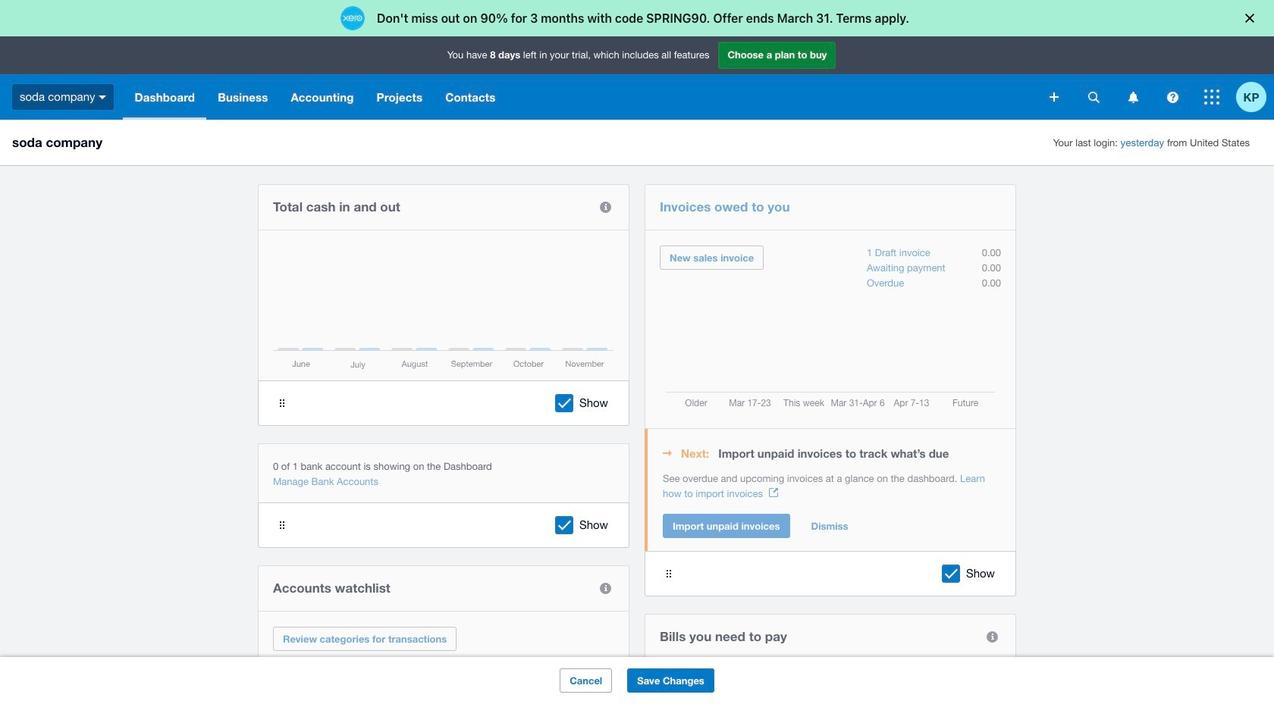 Task type: locate. For each thing, give the bounding box(es) containing it.
svg image
[[1128, 91, 1138, 103], [1050, 93, 1059, 102], [99, 95, 107, 99]]

banner
[[0, 36, 1274, 120]]

panel body document
[[663, 472, 1001, 502]]

0 horizontal spatial svg image
[[99, 95, 107, 99]]

dialog
[[0, 0, 1274, 36]]

svg image
[[1204, 89, 1220, 105], [1088, 91, 1099, 103], [1167, 91, 1178, 103]]

2 horizontal spatial svg image
[[1204, 89, 1220, 105]]

opens in a new tab image
[[769, 488, 778, 498]]



Task type: vqa. For each thing, say whether or not it's contained in the screenshot.
Search in progress projects search box
no



Task type: describe. For each thing, give the bounding box(es) containing it.
0 horizontal spatial svg image
[[1088, 91, 1099, 103]]

2 horizontal spatial svg image
[[1128, 91, 1138, 103]]

1 horizontal spatial svg image
[[1167, 91, 1178, 103]]

1 horizontal spatial svg image
[[1050, 93, 1059, 102]]



